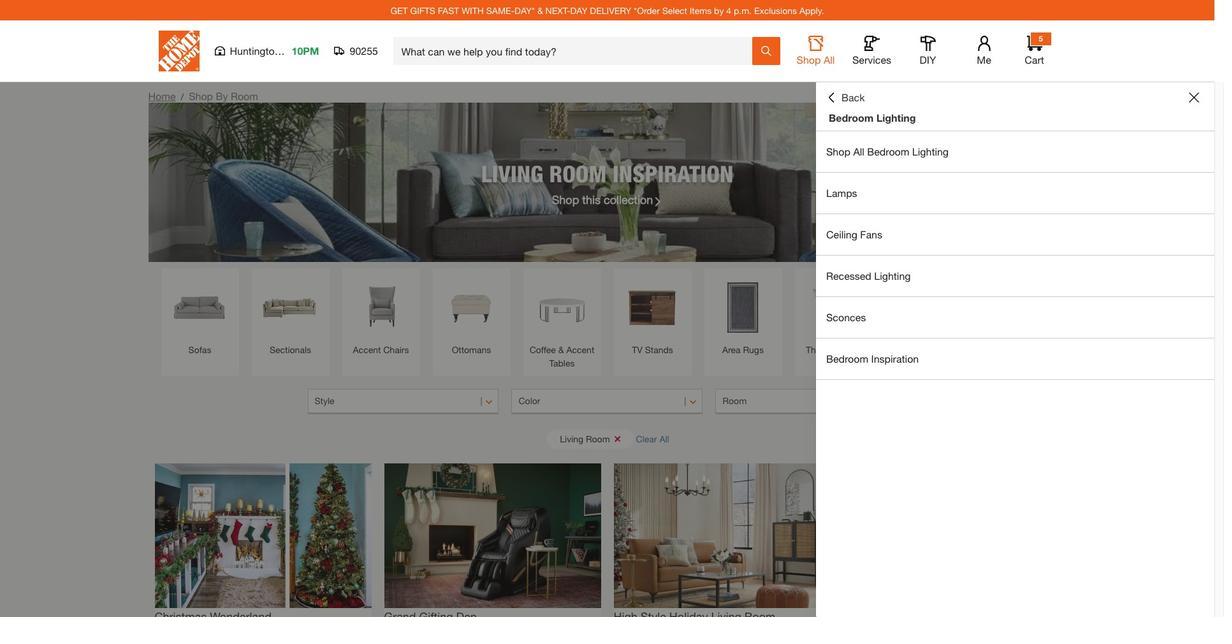 Task type: locate. For each thing, give the bounding box(es) containing it.
throw left blankets
[[894, 345, 919, 355]]

2 horizontal spatial all
[[854, 145, 865, 158]]

0 horizontal spatial stretchy image image
[[155, 464, 372, 608]]

1 horizontal spatial inspiration
[[872, 353, 919, 365]]

2 throw from the left
[[894, 345, 919, 355]]

2 vertical spatial bedroom
[[827, 353, 869, 365]]

recessed lighting
[[827, 270, 911, 282]]

living inside button
[[560, 434, 584, 444]]

next-
[[546, 5, 571, 16]]

1 horizontal spatial &
[[559, 345, 564, 355]]

fast
[[438, 5, 460, 16]]

shop for shop all bedroom lighting
[[827, 145, 851, 158]]

throw pillows link
[[802, 275, 867, 357]]

2 vertical spatial all
[[660, 434, 670, 444]]

sconces
[[827, 311, 867, 323]]

ottomans image
[[439, 275, 504, 340]]

tv stands link
[[620, 275, 686, 357]]

inspiration left blankets
[[872, 353, 919, 365]]

all inside button
[[660, 434, 670, 444]]

day
[[571, 5, 588, 16]]

bedroom inspiration link
[[817, 339, 1215, 380]]

0 vertical spatial bedroom
[[829, 112, 874, 124]]

2 vertical spatial lighting
[[875, 270, 911, 282]]

0 horizontal spatial living
[[482, 160, 544, 187]]

bedroom down bedroom lighting in the right of the page
[[868, 145, 910, 158]]

room down the area
[[723, 396, 747, 406]]

all right clear
[[660, 434, 670, 444]]

menu
[[817, 131, 1215, 380]]

0 vertical spatial lighting
[[877, 112, 917, 124]]

& right day* on the left of the page
[[538, 5, 543, 16]]

1 horizontal spatial accent
[[567, 345, 595, 355]]

stretchy image image
[[155, 464, 372, 608], [384, 464, 601, 608], [614, 464, 831, 608]]

What can we help you find today? search field
[[402, 38, 752, 64]]

same-
[[487, 5, 515, 16]]

& inside the coffee & accent tables
[[559, 345, 564, 355]]

diy
[[920, 54, 937, 66]]

& up 'tables'
[[559, 345, 564, 355]]

throw pillows
[[806, 345, 862, 355]]

shop up lamps
[[827, 145, 851, 158]]

living room
[[560, 434, 610, 444]]

lamps
[[827, 187, 858, 199]]

room down color button
[[586, 434, 610, 444]]

sofas image
[[167, 275, 233, 340]]

coffee & accent tables image
[[530, 275, 595, 340]]

all down bedroom lighting in the right of the page
[[854, 145, 865, 158]]

1 throw from the left
[[806, 345, 831, 355]]

area rugs link
[[711, 275, 776, 357]]

1 vertical spatial &
[[559, 345, 564, 355]]

the home depot logo image
[[159, 31, 199, 71]]

shop all
[[797, 54, 835, 66]]

0 vertical spatial all
[[824, 54, 835, 66]]

cart
[[1025, 54, 1045, 66]]

all for shop all bedroom lighting
[[854, 145, 865, 158]]

menu containing shop all bedroom lighting
[[817, 131, 1215, 380]]

5
[[1039, 34, 1044, 43]]

ottomans link
[[439, 275, 504, 357]]

0 vertical spatial living
[[482, 160, 544, 187]]

0 horizontal spatial accent
[[353, 345, 381, 355]]

0 horizontal spatial inspiration
[[613, 160, 734, 187]]

1 vertical spatial all
[[854, 145, 865, 158]]

tv stands image
[[620, 275, 686, 340]]

2 accent from the left
[[567, 345, 595, 355]]

sofas
[[189, 345, 211, 355]]

room
[[231, 90, 258, 102], [550, 160, 607, 187], [723, 396, 747, 406], [586, 434, 610, 444]]

throw blankets image
[[892, 275, 957, 340]]

blankets
[[921, 345, 956, 355]]

shop left this
[[552, 192, 579, 206]]

accent up 'tables'
[[567, 345, 595, 355]]

curtains & drapes image
[[983, 275, 1048, 340]]

diy button
[[908, 36, 949, 66]]

living
[[482, 160, 544, 187], [560, 434, 584, 444]]

feedback link image
[[1208, 216, 1225, 285]]

area rugs image
[[711, 275, 776, 340]]

recessed lighting link
[[817, 256, 1215, 297]]

accent chairs link
[[349, 275, 414, 357]]

throw
[[806, 345, 831, 355], [894, 345, 919, 355]]

3 stretchy image image from the left
[[614, 464, 831, 608]]

bedroom for lighting
[[829, 112, 874, 124]]

all
[[824, 54, 835, 66], [854, 145, 865, 158], [660, 434, 670, 444]]

tv stands
[[632, 345, 674, 355]]

bedroom
[[829, 112, 874, 124], [868, 145, 910, 158], [827, 353, 869, 365]]

shop for shop this collection
[[552, 192, 579, 206]]

bedroom down back
[[829, 112, 874, 124]]

1 vertical spatial living
[[560, 434, 584, 444]]

throw blankets link
[[892, 275, 957, 357]]

1 vertical spatial bedroom
[[868, 145, 910, 158]]

accent chairs image
[[349, 275, 414, 340]]

shop down apply.
[[797, 54, 821, 66]]

fans
[[861, 228, 883, 241]]

4
[[727, 5, 732, 16]]

shop all button
[[796, 36, 837, 66]]

throw left pillows
[[806, 345, 831, 355]]

inspiration up collection
[[613, 160, 734, 187]]

bedroom for inspiration
[[827, 353, 869, 365]]

shop for shop all
[[797, 54, 821, 66]]

1 horizontal spatial throw
[[894, 345, 919, 355]]

accent
[[353, 345, 381, 355], [567, 345, 595, 355]]

0 horizontal spatial all
[[660, 434, 670, 444]]

bedroom down sconces
[[827, 353, 869, 365]]

all inside menu
[[854, 145, 865, 158]]

1 horizontal spatial living
[[560, 434, 584, 444]]

coffee & accent tables
[[530, 345, 595, 369]]

0 vertical spatial &
[[538, 5, 543, 16]]

0 horizontal spatial throw
[[806, 345, 831, 355]]

shop inside button
[[797, 54, 821, 66]]

shop right /
[[189, 90, 213, 102]]

0 horizontal spatial &
[[538, 5, 543, 16]]

all inside button
[[824, 54, 835, 66]]

this
[[583, 192, 601, 206]]

1 horizontal spatial all
[[824, 54, 835, 66]]

all up back button
[[824, 54, 835, 66]]

accent left chairs
[[353, 345, 381, 355]]

ceiling
[[827, 228, 858, 241]]

clear all
[[636, 434, 670, 444]]

sconces link
[[817, 297, 1215, 338]]

2 horizontal spatial stretchy image image
[[614, 464, 831, 608]]

1 horizontal spatial stretchy image image
[[384, 464, 601, 608]]

me
[[978, 54, 992, 66]]

ceiling fans link
[[817, 214, 1215, 255]]

lighting
[[877, 112, 917, 124], [913, 145, 949, 158], [875, 270, 911, 282]]

color button
[[512, 389, 703, 415]]

living for living room inspiration
[[482, 160, 544, 187]]



Task type: describe. For each thing, give the bounding box(es) containing it.
style button
[[308, 389, 499, 415]]

room up this
[[550, 160, 607, 187]]

living room inspiration
[[482, 160, 734, 187]]

1 accent from the left
[[353, 345, 381, 355]]

accent inside the coffee & accent tables
[[567, 345, 595, 355]]

*order
[[634, 5, 660, 16]]

/
[[181, 91, 184, 102]]

shop this collection
[[552, 192, 654, 206]]

sectionals
[[270, 345, 311, 355]]

home link
[[148, 90, 176, 102]]

p.m.
[[734, 5, 752, 16]]

stands
[[645, 345, 674, 355]]

drawer close image
[[1190, 93, 1200, 103]]

lamps link
[[817, 173, 1215, 214]]

throw blankets
[[894, 345, 956, 355]]

day*
[[515, 5, 535, 16]]

coffee
[[530, 345, 556, 355]]

1 stretchy image image from the left
[[155, 464, 372, 608]]

chairs
[[384, 345, 409, 355]]

by
[[715, 5, 724, 16]]

home
[[148, 90, 176, 102]]

living room button
[[548, 430, 635, 449]]

bedroom lighting
[[829, 112, 917, 124]]

area rugs
[[723, 345, 764, 355]]

shop all bedroom lighting
[[827, 145, 949, 158]]

services button
[[852, 36, 893, 66]]

coffee & accent tables link
[[530, 275, 595, 370]]

home / shop by room
[[148, 90, 258, 102]]

get
[[391, 5, 408, 16]]

throw for throw pillows
[[806, 345, 831, 355]]

cart 5
[[1025, 34, 1045, 66]]

park
[[283, 45, 304, 57]]

recessed
[[827, 270, 872, 282]]

throw pillows image
[[802, 275, 867, 340]]

all for clear all
[[660, 434, 670, 444]]

living for living room
[[560, 434, 584, 444]]

all for shop all
[[824, 54, 835, 66]]

shop this collection link
[[552, 191, 663, 208]]

clear
[[636, 434, 657, 444]]

tv
[[632, 345, 643, 355]]

room inside button
[[723, 396, 747, 406]]

delivery
[[590, 5, 632, 16]]

tables
[[550, 358, 575, 369]]

1 vertical spatial inspiration
[[872, 353, 919, 365]]

area
[[723, 345, 741, 355]]

collection
[[604, 192, 654, 206]]

ceiling fans
[[827, 228, 883, 241]]

get gifts fast with same-day* & next-day delivery *order select items by 4 p.m. exclusions apply.
[[391, 5, 825, 16]]

back
[[842, 91, 865, 103]]

items
[[690, 5, 712, 16]]

ottomans
[[452, 345, 491, 355]]

me button
[[964, 36, 1005, 66]]

shop all bedroom lighting link
[[817, 131, 1215, 172]]

90255
[[350, 45, 378, 57]]

apply.
[[800, 5, 825, 16]]

services
[[853, 54, 892, 66]]

sofas link
[[167, 275, 233, 357]]

gifts
[[411, 5, 436, 16]]

huntington
[[230, 45, 280, 57]]

pillows
[[834, 345, 862, 355]]

90255 button
[[335, 45, 379, 57]]

0 vertical spatial inspiration
[[613, 160, 734, 187]]

select
[[663, 5, 688, 16]]

2 stretchy image image from the left
[[384, 464, 601, 608]]

exclusions
[[755, 5, 798, 16]]

sectionals image
[[258, 275, 323, 340]]

with
[[462, 5, 484, 16]]

sectionals link
[[258, 275, 323, 357]]

accent chairs
[[353, 345, 409, 355]]

huntington park
[[230, 45, 304, 57]]

back button
[[827, 91, 865, 104]]

clear all button
[[636, 427, 670, 451]]

room right by
[[231, 90, 258, 102]]

10pm
[[292, 45, 319, 57]]

bedroom inspiration
[[827, 353, 919, 365]]

lighting for bedroom lighting
[[877, 112, 917, 124]]

color
[[519, 396, 541, 406]]

1 vertical spatial lighting
[[913, 145, 949, 158]]

by
[[216, 90, 228, 102]]

room button
[[716, 389, 908, 415]]

style
[[315, 396, 335, 406]]

room inside button
[[586, 434, 610, 444]]

lighting for recessed lighting
[[875, 270, 911, 282]]

throw for throw blankets
[[894, 345, 919, 355]]

rugs
[[744, 345, 764, 355]]



Task type: vqa. For each thing, say whether or not it's contained in the screenshot.
9PM
no



